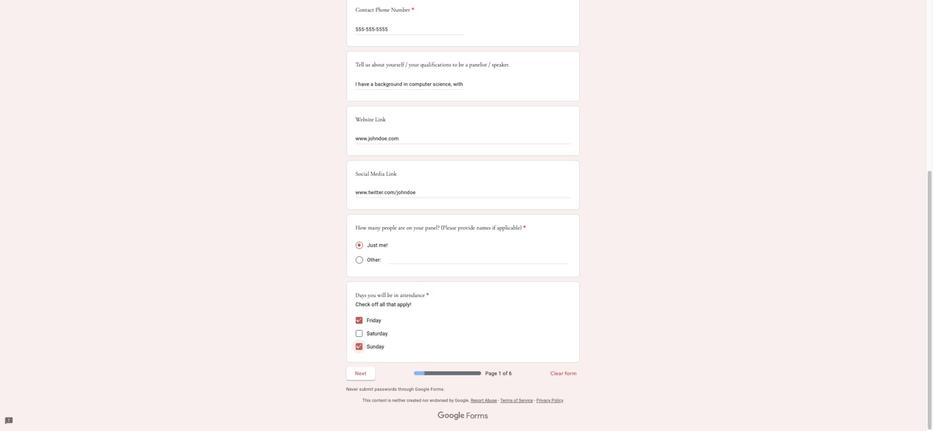 Task type: vqa. For each thing, say whether or not it's contained in the screenshot.
Required question 'element'
yes



Task type: describe. For each thing, give the bounding box(es) containing it.
3 heading from the top
[[356, 291, 429, 300]]

2 vertical spatial required question element
[[425, 291, 429, 300]]

Saturday checkbox
[[356, 331, 362, 337]]

1 heading from the top
[[356, 5, 414, 14]]

2 horizontal spatial required question element
[[522, 224, 526, 233]]

sunday image
[[355, 343, 362, 350]]

2 heading from the top
[[356, 224, 526, 233]]

saturday image
[[356, 331, 362, 337]]

0 horizontal spatial required question element
[[410, 5, 414, 14]]



Task type: locate. For each thing, give the bounding box(es) containing it.
None text field
[[356, 80, 463, 89], [356, 135, 570, 144], [356, 189, 570, 198], [356, 80, 463, 89], [356, 135, 570, 144], [356, 189, 570, 198]]

1 vertical spatial required question element
[[522, 224, 526, 233]]

1 horizontal spatial required question element
[[425, 291, 429, 300]]

Sunday checkbox
[[355, 343, 362, 351]]

Friday checkbox
[[355, 317, 362, 324]]

progress bar
[[414, 372, 481, 376]]

google image
[[438, 412, 465, 421]]

None text field
[[356, 25, 463, 34]]

0 vertical spatial required question element
[[410, 5, 414, 14]]

list
[[346, 0, 580, 363], [355, 314, 570, 354]]

report a problem to google image
[[4, 417, 13, 426]]

0 vertical spatial heading
[[356, 5, 414, 14]]

None radio
[[356, 257, 363, 264]]

2 vertical spatial heading
[[356, 291, 429, 300]]

1 vertical spatial heading
[[356, 224, 526, 233]]

required question element
[[410, 5, 414, 14], [522, 224, 526, 233], [425, 291, 429, 300]]

friday image
[[355, 317, 362, 324]]

just me! image
[[358, 244, 361, 247]]

heading
[[356, 5, 414, 14], [356, 224, 526, 233], [356, 291, 429, 300]]

Just me! radio
[[356, 242, 363, 249]]

Other response text field
[[389, 256, 568, 264]]



